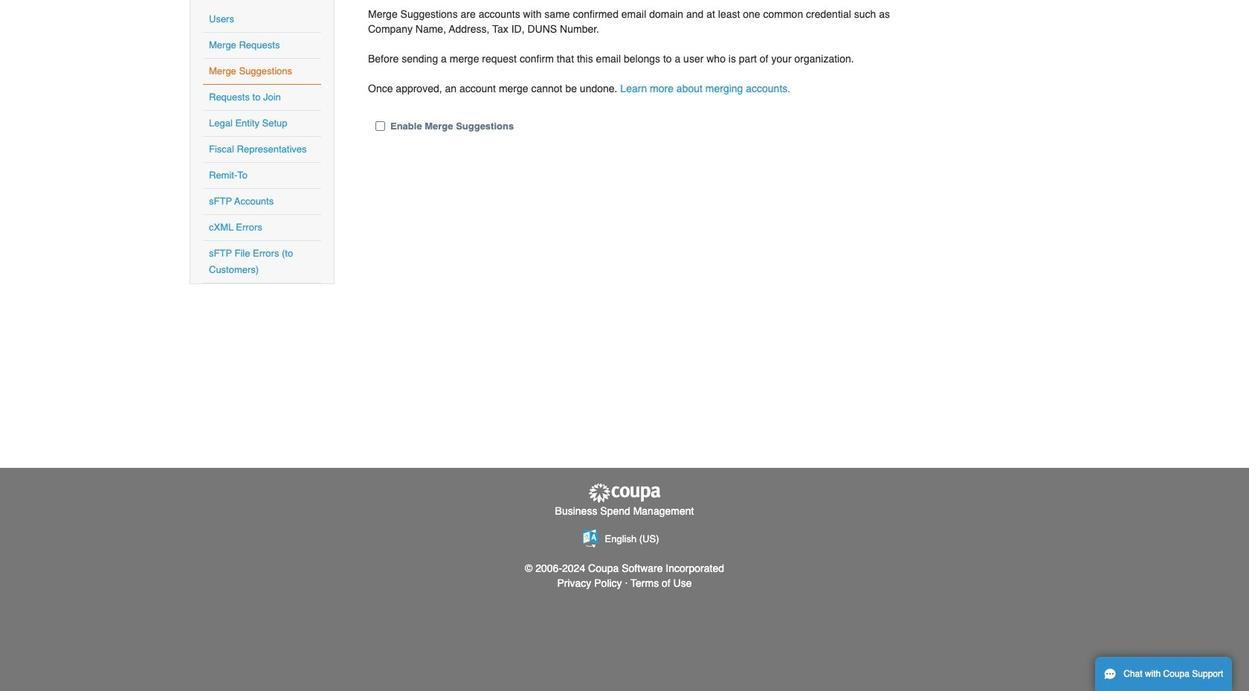 Task type: describe. For each thing, give the bounding box(es) containing it.
coupa supplier portal image
[[588, 483, 662, 504]]



Task type: locate. For each thing, give the bounding box(es) containing it.
None checkbox
[[376, 121, 385, 131]]



Task type: vqa. For each thing, say whether or not it's contained in the screenshot.
Add more customers 'link'
no



